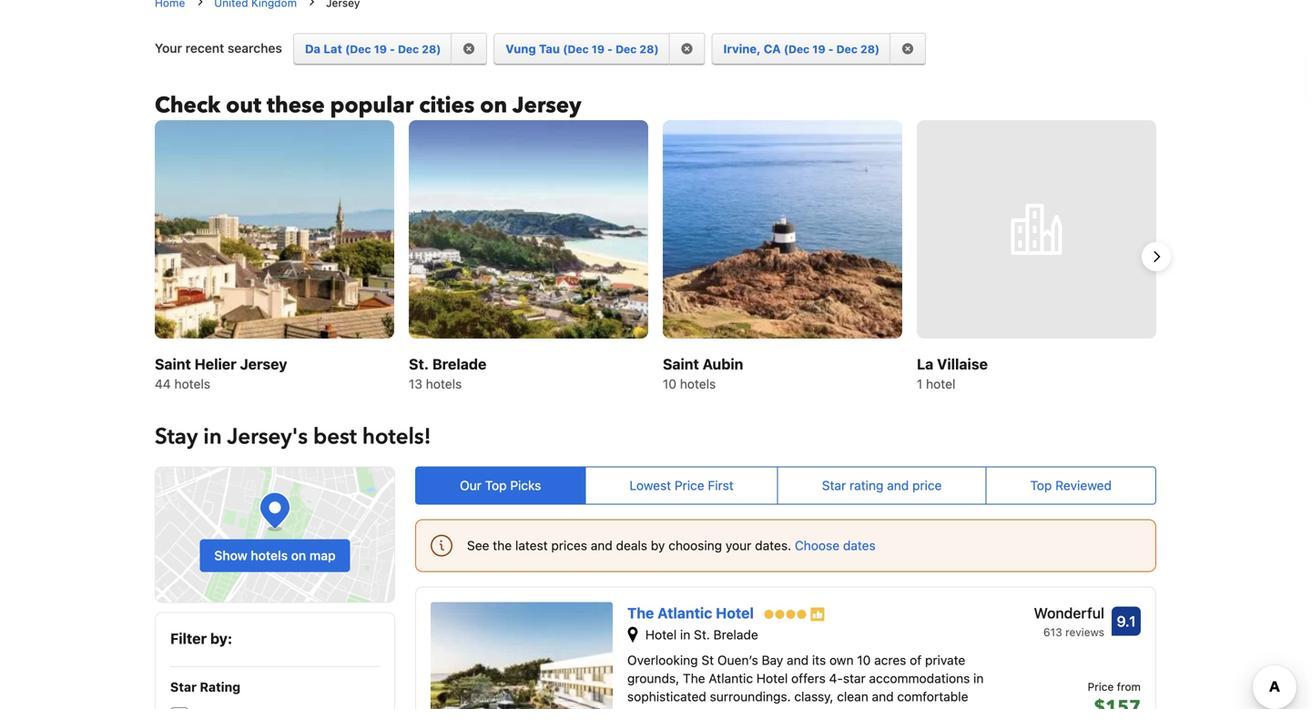 Task type: describe. For each thing, give the bounding box(es) containing it.
19 inside irvine, ca (dec 19 - dec 28)
[[812, 43, 826, 56]]

prices
[[551, 538, 587, 553]]

1 vertical spatial price
[[1088, 680, 1114, 693]]

hotel inside overlooking st ouen's bay and its own 10 acres of private grounds, the atlantic hotel offers 4-star accommodations in sophisticated surroundings.
[[757, 671, 788, 686]]

da lat
 - remove this item from your recent searches image
[[463, 43, 476, 55]]

by:
[[210, 630, 232, 647]]

searches
[[228, 41, 282, 56]]

dec for da lat
[[398, 43, 419, 56]]

cities
[[419, 91, 475, 121]]

the atlantic hotel
[[627, 604, 757, 622]]

vung tau
 - remove this item from your recent searches image
[[680, 43, 693, 55]]

comfortable
[[897, 689, 968, 704]]

- for da lat
[[390, 43, 395, 56]]

saint aubin 10 hotels image
[[663, 120, 902, 360]]

hotel in st. brelade
[[645, 627, 758, 642]]

44
[[155, 377, 171, 392]]

vung
[[506, 42, 536, 56]]

classy, clean and comfortable
[[794, 689, 968, 704]]

grounds,
[[627, 671, 679, 686]]

by
[[651, 538, 665, 553]]

private
[[925, 653, 965, 668]]

0 vertical spatial atlantic
[[658, 604, 712, 622]]

st
[[701, 653, 714, 668]]

of
[[910, 653, 922, 668]]

helier
[[194, 356, 237, 373]]

9.1
[[1117, 613, 1136, 630]]

19 for vung tau
[[592, 43, 605, 56]]

1 vertical spatial st.
[[694, 627, 710, 642]]

rating
[[200, 680, 240, 695]]

choose dates button
[[795, 537, 876, 555]]

star rating
[[170, 680, 240, 695]]

0 vertical spatial jersey
[[512, 91, 581, 121]]

irvine, ca
[[723, 42, 781, 56]]

from
[[1117, 680, 1141, 693]]

the inside overlooking st ouen's bay and its own 10 acres of private grounds, the atlantic hotel offers 4-star accommodations in sophisticated surroundings.
[[683, 671, 705, 686]]

latest
[[515, 538, 548, 553]]

check
[[155, 91, 221, 121]]

star rating and price
[[822, 478, 942, 493]]

dec inside irvine, ca (dec 19 - dec 28)
[[836, 43, 858, 56]]

villaise
[[937, 356, 988, 373]]

lowest
[[630, 478, 671, 493]]

aubin
[[703, 356, 743, 373]]

hotel
[[926, 377, 956, 392]]

clean
[[837, 689, 868, 704]]

reviews
[[1065, 626, 1104, 639]]

wonderful
[[1034, 604, 1104, 622]]

out
[[226, 91, 261, 121]]

overlooking
[[627, 653, 698, 668]]

show hotels on map
[[214, 548, 336, 563]]

map
[[309, 548, 336, 563]]

reviewed
[[1055, 478, 1112, 493]]

13
[[409, 377, 422, 392]]

saint for saint aubin
[[663, 356, 699, 373]]

bay
[[762, 653, 783, 668]]

irvine, ca (dec 19 - dec 28)
[[723, 42, 880, 56]]

status containing see the latest prices and deals by choosing your dates.
[[415, 519, 1156, 572]]

28) for vung tau
[[640, 43, 659, 56]]

st. inside st. brelade 13 hotels
[[409, 356, 429, 373]]

jersey inside saint helier jersey 44 hotels
[[240, 356, 287, 373]]

dec for vung tau
[[616, 43, 637, 56]]

(dec inside irvine, ca (dec 19 - dec 28)
[[784, 43, 810, 56]]

accommodations
[[869, 671, 970, 686]]

saint aubin 10 hotels
[[663, 356, 743, 392]]

1 vertical spatial hotel
[[645, 627, 677, 642]]

recent
[[185, 41, 224, 56]]

price from
[[1088, 680, 1141, 693]]

(dec for da lat
[[345, 43, 371, 56]]

in for st.
[[680, 627, 690, 642]]

0 vertical spatial price
[[675, 478, 704, 493]]

dates.
[[755, 538, 791, 553]]

first
[[708, 478, 734, 493]]

saint helier jersey 44 hotels
[[155, 356, 287, 392]]

hotels inside button
[[251, 548, 288, 563]]

show hotels on map link
[[155, 466, 395, 603]]

2 top from the left
[[1030, 478, 1052, 493]]

the atlantic hotel, hotel in st. brelade image
[[431, 602, 613, 709]]

1
[[917, 377, 923, 392]]

4-
[[829, 671, 843, 686]]

sophisticated
[[627, 689, 706, 704]]

choosing
[[669, 538, 722, 553]]

our
[[460, 478, 482, 493]]

show hotels on map button
[[200, 539, 350, 572]]

overlooking st ouen's bay and its own 10 acres of private grounds, the atlantic hotel offers 4-star accommodations in sophisticated surroundings.
[[627, 653, 984, 704]]

28) inside irvine, ca (dec 19 - dec 28)
[[860, 43, 880, 56]]

scored 9.1 element
[[1112, 607, 1141, 636]]

filter by:
[[170, 630, 232, 647]]

10 inside saint aubin 10 hotels
[[663, 377, 677, 392]]

the
[[493, 538, 512, 553]]

vung tau (dec 19 - dec 28)
[[506, 42, 659, 56]]

1 horizontal spatial brelade
[[713, 627, 758, 642]]

0 vertical spatial on
[[480, 91, 507, 121]]



Task type: vqa. For each thing, say whether or not it's contained in the screenshot.


Task type: locate. For each thing, give the bounding box(es) containing it.
10 inside overlooking st ouen's bay and its own 10 acres of private grounds, the atlantic hotel offers 4-star accommodations in sophisticated surroundings.
[[857, 653, 871, 668]]

irvine,&nbsp;ca
 - remove this item from your recent searches image
[[901, 43, 914, 55]]

hotels inside saint aubin 10 hotels
[[680, 377, 716, 392]]

0 vertical spatial brelade
[[432, 356, 487, 373]]

da
[[305, 42, 321, 56]]

1 horizontal spatial jersey
[[512, 91, 581, 121]]

picks
[[510, 478, 541, 493]]

1 top from the left
[[485, 478, 507, 493]]

2 horizontal spatial hotel
[[757, 671, 788, 686]]

lowest price first
[[630, 478, 734, 493]]

19 for da lat
[[374, 43, 387, 56]]

1 saint from the left
[[155, 356, 191, 373]]

1 vertical spatial star
[[170, 680, 197, 695]]

1 horizontal spatial st.
[[694, 627, 710, 642]]

2 horizontal spatial -
[[828, 43, 834, 56]]

0 horizontal spatial -
[[390, 43, 395, 56]]

best
[[313, 422, 357, 452]]

your recent searches
[[155, 41, 282, 56]]

jersey's
[[227, 422, 308, 452]]

show
[[214, 548, 247, 563]]

2 horizontal spatial dec
[[836, 43, 858, 56]]

0 horizontal spatial saint
[[155, 356, 191, 373]]

jersey down tau
[[512, 91, 581, 121]]

top reviewed
[[1030, 478, 1112, 493]]

0 horizontal spatial (dec
[[345, 43, 371, 56]]

- for vung tau
[[607, 43, 613, 56]]

and left deals
[[591, 538, 613, 553]]

hotels down aubin
[[680, 377, 716, 392]]

0 horizontal spatial 19
[[374, 43, 387, 56]]

check out these popular cities on jersey section
[[140, 120, 1171, 394]]

on inside button
[[291, 548, 306, 563]]

st. brelade 13 hotels
[[409, 356, 487, 392]]

offers
[[791, 671, 826, 686]]

surroundings.
[[710, 689, 791, 704]]

its
[[812, 653, 826, 668]]

dec left vung tau
 - remove this item from your recent searches image
[[616, 43, 637, 56]]

saint inside saint aubin 10 hotels
[[663, 356, 699, 373]]

(dec right tau
[[563, 43, 589, 56]]

1 horizontal spatial 10
[[857, 653, 871, 668]]

hotels right the 13
[[426, 377, 462, 392]]

price left "first"
[[675, 478, 704, 493]]

star
[[843, 671, 866, 686]]

1 vertical spatial brelade
[[713, 627, 758, 642]]

on right cities
[[480, 91, 507, 121]]

1 horizontal spatial top
[[1030, 478, 1052, 493]]

(dec inside the da lat (dec 19 - dec 28)
[[345, 43, 371, 56]]

dec left irvine,&nbsp;ca
 - remove this item from your recent searches image
[[836, 43, 858, 56]]

19 inside the da lat (dec 19 - dec 28)
[[374, 43, 387, 56]]

classy,
[[794, 689, 834, 704]]

hotels!
[[362, 422, 431, 452]]

next image
[[1145, 246, 1167, 268]]

hotels
[[174, 377, 210, 392], [426, 377, 462, 392], [680, 377, 716, 392], [251, 548, 288, 563]]

dec inside vung tau (dec 19 - dec 28)
[[616, 43, 637, 56]]

2 horizontal spatial (dec
[[784, 43, 810, 56]]

1 horizontal spatial price
[[1088, 680, 1114, 693]]

on left map
[[291, 548, 306, 563]]

2 28) from the left
[[640, 43, 659, 56]]

1 vertical spatial atlantic
[[709, 671, 753, 686]]

2 horizontal spatial 28)
[[860, 43, 880, 56]]

hotels inside st. brelade 13 hotels
[[426, 377, 462, 392]]

atlantic inside overlooking st ouen's bay and its own 10 acres of private grounds, the atlantic hotel offers 4-star accommodations in sophisticated surroundings.
[[709, 671, 753, 686]]

1 horizontal spatial the
[[683, 671, 705, 686]]

da lat (dec 19 - dec 28)
[[305, 42, 441, 56]]

filter
[[170, 630, 207, 647]]

0 horizontal spatial hotel
[[645, 627, 677, 642]]

3 dec from the left
[[836, 43, 858, 56]]

price left from
[[1088, 680, 1114, 693]]

and left price
[[887, 478, 909, 493]]

1 vertical spatial the
[[683, 671, 705, 686]]

0 horizontal spatial top
[[485, 478, 507, 493]]

0 vertical spatial hotel
[[716, 604, 754, 622]]

st. brelade 13 hotels image
[[409, 120, 648, 360]]

0 vertical spatial in
[[203, 422, 222, 452]]

0 horizontal spatial st.
[[409, 356, 429, 373]]

0 horizontal spatial jersey
[[240, 356, 287, 373]]

hotel down "bay"
[[757, 671, 788, 686]]

acres
[[874, 653, 906, 668]]

popular
[[330, 91, 414, 121]]

- left irvine,&nbsp;ca
 - remove this item from your recent searches image
[[828, 43, 834, 56]]

saint inside saint helier jersey 44 hotels
[[155, 356, 191, 373]]

brelade inside st. brelade 13 hotels
[[432, 356, 487, 373]]

0 vertical spatial star
[[822, 478, 846, 493]]

28) inside vung tau (dec 19 - dec 28)
[[640, 43, 659, 56]]

your
[[726, 538, 752, 553]]

dates
[[843, 538, 876, 553]]

own
[[830, 653, 854, 668]]

atlantic up 'hotel in st. brelade'
[[658, 604, 712, 622]]

2 dec from the left
[[616, 43, 637, 56]]

(dec right irvine, ca
[[784, 43, 810, 56]]

3 - from the left
[[828, 43, 834, 56]]

hotel
[[716, 604, 754, 622], [645, 627, 677, 642], [757, 671, 788, 686]]

- inside vung tau (dec 19 - dec 28)
[[607, 43, 613, 56]]

3 19 from the left
[[812, 43, 826, 56]]

0 horizontal spatial price
[[675, 478, 704, 493]]

saint left aubin
[[663, 356, 699, 373]]

(dec inside vung tau (dec 19 - dec 28)
[[563, 43, 589, 56]]

your
[[155, 41, 182, 56]]

jersey
[[512, 91, 581, 121], [240, 356, 287, 373]]

613
[[1043, 626, 1062, 639]]

hotels right 44
[[174, 377, 210, 392]]

1 horizontal spatial -
[[607, 43, 613, 56]]

la villaise 1 hotel
[[917, 356, 988, 392]]

(dec for vung tau
[[563, 43, 589, 56]]

2 vertical spatial hotel
[[757, 671, 788, 686]]

these
[[267, 91, 325, 121]]

2 (dec from the left
[[563, 43, 589, 56]]

choose
[[795, 538, 840, 553]]

1 dec from the left
[[398, 43, 419, 56]]

- inside irvine, ca (dec 19 - dec 28)
[[828, 43, 834, 56]]

28)
[[422, 43, 441, 56], [640, 43, 659, 56], [860, 43, 880, 56]]

28) for da lat
[[422, 43, 441, 56]]

1 horizontal spatial hotel
[[716, 604, 754, 622]]

star for our top picks
[[822, 478, 846, 493]]

2 horizontal spatial 19
[[812, 43, 826, 56]]

top
[[485, 478, 507, 493], [1030, 478, 1052, 493]]

2 vertical spatial in
[[973, 671, 984, 686]]

19 right lat
[[374, 43, 387, 56]]

2 horizontal spatial in
[[973, 671, 984, 686]]

(dec
[[345, 43, 371, 56], [563, 43, 589, 56], [784, 43, 810, 56]]

top right our
[[485, 478, 507, 493]]

hotel up overlooking
[[645, 627, 677, 642]]

ouen's
[[717, 653, 758, 668]]

0 horizontal spatial 28)
[[422, 43, 441, 56]]

and inside overlooking st ouen's bay and its own 10 acres of private grounds, the atlantic hotel offers 4-star accommodations in sophisticated surroundings.
[[787, 653, 809, 668]]

in
[[203, 422, 222, 452], [680, 627, 690, 642], [973, 671, 984, 686]]

our top picks
[[460, 478, 541, 493]]

0 horizontal spatial the
[[627, 604, 654, 622]]

19 inside vung tau (dec 19 - dec 28)
[[592, 43, 605, 56]]

and
[[887, 478, 909, 493], [591, 538, 613, 553], [787, 653, 809, 668], [872, 689, 894, 704]]

- inside the da lat (dec 19 - dec 28)
[[390, 43, 395, 56]]

19 right tau
[[592, 43, 605, 56]]

st.
[[409, 356, 429, 373], [694, 627, 710, 642]]

1 horizontal spatial star
[[822, 478, 846, 493]]

28) left irvine,&nbsp;ca
 - remove this item from your recent searches image
[[860, 43, 880, 56]]

-
[[390, 43, 395, 56], [607, 43, 613, 56], [828, 43, 834, 56]]

saint for saint helier jersey
[[155, 356, 191, 373]]

1 horizontal spatial saint
[[663, 356, 699, 373]]

dec left da lat
 - remove this item from your recent searches icon at the top of the page
[[398, 43, 419, 56]]

dec inside the da lat (dec 19 - dec 28)
[[398, 43, 419, 56]]

19
[[374, 43, 387, 56], [592, 43, 605, 56], [812, 43, 826, 56]]

28) left da lat
 - remove this item from your recent searches icon at the top of the page
[[422, 43, 441, 56]]

see the latest prices and deals by choosing your dates. choose dates
[[467, 538, 876, 553]]

2 19 from the left
[[592, 43, 605, 56]]

0 horizontal spatial on
[[291, 548, 306, 563]]

deals
[[616, 538, 647, 553]]

0 horizontal spatial in
[[203, 422, 222, 452]]

star
[[822, 478, 846, 493], [170, 680, 197, 695]]

1 horizontal spatial on
[[480, 91, 507, 121]]

1 vertical spatial 10
[[857, 653, 871, 668]]

rating
[[850, 478, 884, 493]]

1 horizontal spatial (dec
[[563, 43, 589, 56]]

jersey right helier at the left bottom of the page
[[240, 356, 287, 373]]

28) inside the da lat (dec 19 - dec 28)
[[422, 43, 441, 56]]

1 horizontal spatial 28)
[[640, 43, 659, 56]]

saint up 44
[[155, 356, 191, 373]]

hotels right show
[[251, 548, 288, 563]]

st. down the atlantic hotel
[[694, 627, 710, 642]]

1 horizontal spatial 19
[[592, 43, 605, 56]]

1 - from the left
[[390, 43, 395, 56]]

the up overlooking
[[627, 604, 654, 622]]

star for filter by:
[[170, 680, 197, 695]]

0 horizontal spatial dec
[[398, 43, 419, 56]]

0 vertical spatial 10
[[663, 377, 677, 392]]

lat
[[324, 42, 342, 56]]

the down st
[[683, 671, 705, 686]]

1 vertical spatial in
[[680, 627, 690, 642]]

in right stay
[[203, 422, 222, 452]]

hotels inside saint helier jersey 44 hotels
[[174, 377, 210, 392]]

0 vertical spatial st.
[[409, 356, 429, 373]]

on
[[480, 91, 507, 121], [291, 548, 306, 563]]

3 28) from the left
[[860, 43, 880, 56]]

in down the atlantic hotel
[[680, 627, 690, 642]]

wonderful 613 reviews
[[1034, 604, 1104, 639]]

3 (dec from the left
[[784, 43, 810, 56]]

1 horizontal spatial dec
[[616, 43, 637, 56]]

and right clean at right
[[872, 689, 894, 704]]

la
[[917, 356, 934, 373]]

stay
[[155, 422, 198, 452]]

see
[[467, 538, 489, 553]]

2 saint from the left
[[663, 356, 699, 373]]

atlantic down ouen's
[[709, 671, 753, 686]]

check out these popular cities on jersey
[[155, 91, 581, 121]]

1 vertical spatial on
[[291, 548, 306, 563]]

1 28) from the left
[[422, 43, 441, 56]]

saint helier jersey 44 hotels image
[[155, 120, 394, 360]]

0 vertical spatial the
[[627, 604, 654, 622]]

dec
[[398, 43, 419, 56], [616, 43, 637, 56], [836, 43, 858, 56]]

hotel up 'hotel in st. brelade'
[[716, 604, 754, 622]]

0 horizontal spatial brelade
[[432, 356, 487, 373]]

2 - from the left
[[607, 43, 613, 56]]

28) left vung tau
 - remove this item from your recent searches image
[[640, 43, 659, 56]]

in for jersey's
[[203, 422, 222, 452]]

and up the offers
[[787, 653, 809, 668]]

19 right irvine, ca
[[812, 43, 826, 56]]

in inside overlooking st ouen's bay and its own 10 acres of private grounds, the atlantic hotel offers 4-star accommodations in sophisticated surroundings.
[[973, 671, 984, 686]]

1 vertical spatial jersey
[[240, 356, 287, 373]]

- right tau
[[607, 43, 613, 56]]

1 horizontal spatial in
[[680, 627, 690, 642]]

st. up the 13
[[409, 356, 429, 373]]

(dec right lat
[[345, 43, 371, 56]]

0 horizontal spatial star
[[170, 680, 197, 695]]

1 19 from the left
[[374, 43, 387, 56]]

- right lat
[[390, 43, 395, 56]]

price
[[912, 478, 942, 493]]

1 (dec from the left
[[345, 43, 371, 56]]

the
[[627, 604, 654, 622], [683, 671, 705, 686]]

0 horizontal spatial 10
[[663, 377, 677, 392]]

status
[[415, 519, 1156, 572]]

stay in jersey's best hotels!
[[155, 422, 431, 452]]

top left reviewed
[[1030, 478, 1052, 493]]

tau
[[539, 42, 560, 56]]

in right accommodations
[[973, 671, 984, 686]]

price
[[675, 478, 704, 493], [1088, 680, 1114, 693]]



